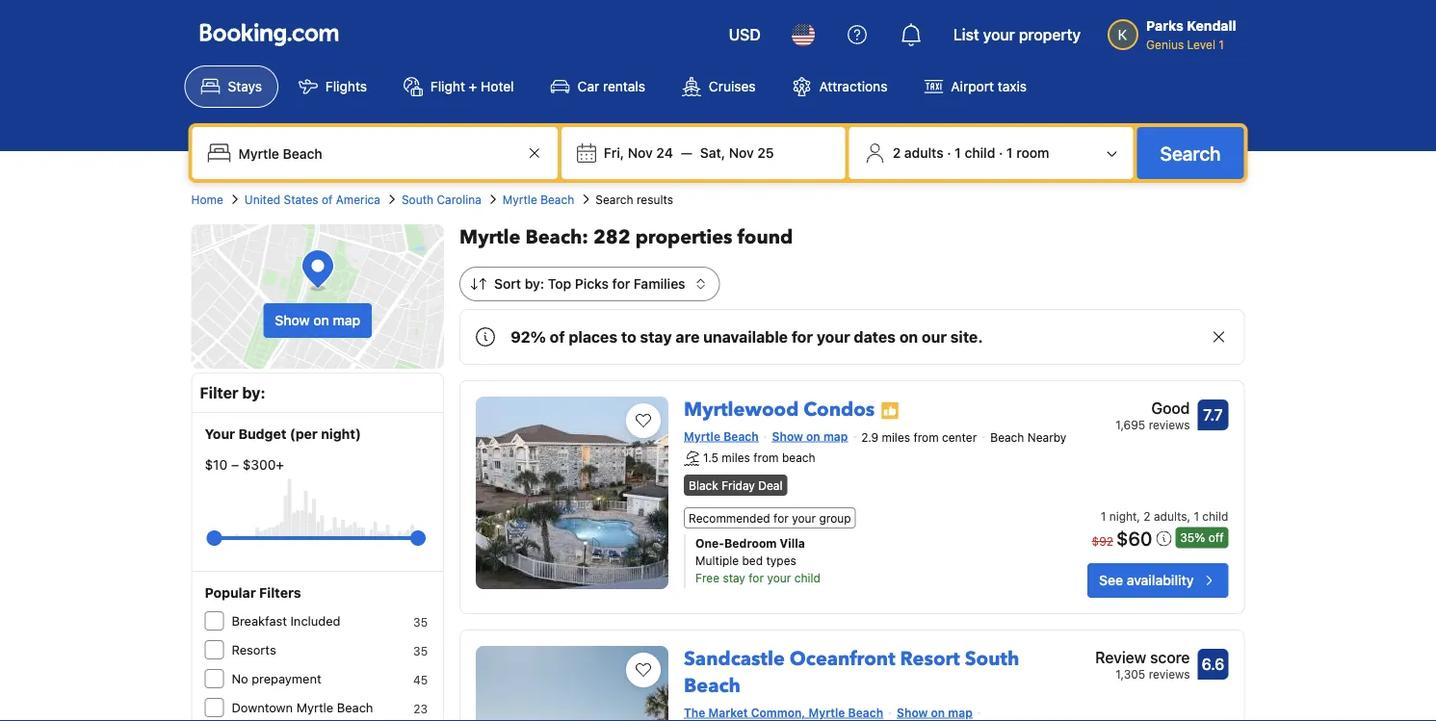 Task type: vqa. For each thing, say whether or not it's contained in the screenshot.
92%
yes



Task type: locate. For each thing, give the bounding box(es) containing it.
group
[[819, 512, 851, 525]]

myrtle down sandcastle oceanfront resort south beach
[[809, 706, 845, 720]]

+
[[469, 79, 477, 94]]

2 right night
[[1144, 510, 1151, 523]]

miles right 1.5
[[722, 452, 750, 465]]

0 vertical spatial myrtle beach
[[503, 193, 574, 206]]

south inside sandcastle oceanfront resort south beach
[[965, 647, 1020, 673]]

$10
[[205, 457, 228, 473]]

scored 6.6 element
[[1198, 649, 1229, 680]]

0 vertical spatial reviews
[[1149, 418, 1190, 432]]

stay down multiple
[[723, 571, 746, 585]]

2
[[893, 145, 901, 161], [1144, 510, 1151, 523]]

united states of america
[[245, 193, 381, 206]]

0 vertical spatial 35
[[413, 616, 428, 629]]

0 horizontal spatial nov
[[628, 145, 653, 161]]

, up $60
[[1137, 510, 1141, 523]]

2 horizontal spatial show
[[897, 706, 928, 720]]

for up villa
[[774, 512, 789, 525]]

fri, nov 24 — sat, nov 25
[[604, 145, 774, 161]]

1 horizontal spatial ·
[[999, 145, 1003, 161]]

1 horizontal spatial show on map
[[772, 430, 848, 443]]

(per
[[290, 426, 318, 442]]

parks
[[1147, 18, 1184, 34]]

one-bedroom villa link
[[696, 535, 1021, 552]]

sort
[[494, 276, 521, 292]]

2 , from the left
[[1187, 510, 1191, 523]]

map for the market common, myrtle beach
[[948, 706, 973, 720]]

1 vertical spatial myrtle beach
[[684, 430, 759, 443]]

92% of places to stay are unavailable for your dates on our site.
[[511, 328, 983, 346]]

child
[[965, 145, 996, 161], [1203, 510, 1229, 523], [795, 571, 821, 585]]

flight
[[431, 79, 465, 94]]

0 vertical spatial stay
[[640, 328, 672, 346]]

your
[[205, 426, 235, 442]]

1 vertical spatial south
[[965, 647, 1020, 673]]

good element
[[1116, 397, 1190, 420]]

1 inside parks kendall genius level 1
[[1219, 38, 1224, 51]]

search results
[[596, 193, 673, 206]]

search inside button
[[1160, 142, 1221, 164]]

1 35 from the top
[[413, 616, 428, 629]]

1 horizontal spatial miles
[[882, 431, 910, 444]]

1 horizontal spatial by:
[[525, 276, 544, 292]]

0 horizontal spatial stay
[[640, 328, 672, 346]]

adults down airport taxis "link"
[[905, 145, 944, 161]]

good 1,695 reviews
[[1116, 399, 1190, 432]]

for inside 'one-bedroom villa multiple bed types free stay for your child'
[[749, 571, 764, 585]]

1 vertical spatial stay
[[723, 571, 746, 585]]

2 vertical spatial map
[[948, 706, 973, 720]]

0 horizontal spatial south
[[402, 193, 434, 206]]

2 down attractions link on the right top of the page
[[893, 145, 901, 161]]

map
[[333, 313, 361, 329], [824, 430, 848, 443], [948, 706, 973, 720]]

2 35 from the top
[[413, 645, 428, 658]]

1 vertical spatial from
[[754, 452, 779, 465]]

on inside show on map button
[[313, 313, 329, 329]]

0 vertical spatial 2
[[893, 145, 901, 161]]

show for the
[[897, 706, 928, 720]]

0 vertical spatial map
[[333, 313, 361, 329]]

search results updated. myrtle beach: 282 properties found. element
[[460, 224, 1245, 251]]

sat,
[[700, 145, 726, 161]]

search for search
[[1160, 142, 1221, 164]]

flight + hotel
[[431, 79, 514, 94]]

stay
[[640, 328, 672, 346], [723, 571, 746, 585]]

2 vertical spatial show on map
[[897, 706, 973, 720]]

0 vertical spatial of
[[322, 193, 333, 206]]

show on map for myrtle beach
[[772, 430, 848, 443]]

review
[[1096, 649, 1147, 667]]

0 vertical spatial miles
[[882, 431, 910, 444]]

0 horizontal spatial ·
[[947, 145, 951, 161]]

child left room
[[965, 145, 996, 161]]

1 horizontal spatial nov
[[729, 145, 754, 161]]

0 horizontal spatial of
[[322, 193, 333, 206]]

your account menu parks kendall genius level 1 element
[[1108, 9, 1244, 53]]

fri,
[[604, 145, 624, 161]]

this property is part of our preferred partner program. it's committed to providing excellent service and good value. it'll pay us a higher commission if you make a booking. image
[[881, 401, 900, 421], [881, 401, 900, 421]]

0 vertical spatial adults
[[905, 145, 944, 161]]

your down types
[[767, 571, 791, 585]]

1 vertical spatial 2
[[1144, 510, 1151, 523]]

child inside 'one-bedroom villa multiple bed types free stay for your child'
[[795, 571, 821, 585]]

23
[[414, 702, 428, 716]]

1 horizontal spatial stay
[[723, 571, 746, 585]]

resort
[[900, 647, 960, 673]]

usd
[[729, 26, 761, 44]]

filters
[[259, 585, 301, 601]]

35 for breakfast included
[[413, 616, 428, 629]]

of right states
[[322, 193, 333, 206]]

myrtle beach up the beach:
[[503, 193, 574, 206]]

2 horizontal spatial map
[[948, 706, 973, 720]]

1 vertical spatial 35
[[413, 645, 428, 658]]

2 nov from the left
[[729, 145, 754, 161]]

0 vertical spatial south
[[402, 193, 434, 206]]

hotel
[[481, 79, 514, 94]]

7.7
[[1204, 406, 1223, 424]]

1 horizontal spatial show
[[772, 430, 803, 443]]

fri, nov 24 button
[[596, 136, 681, 171]]

1
[[1219, 38, 1224, 51], [955, 145, 961, 161], [1007, 145, 1013, 161], [1101, 510, 1106, 523], [1194, 510, 1199, 523]]

nov
[[628, 145, 653, 161], [729, 145, 754, 161]]

center
[[942, 431, 977, 444]]

show inside button
[[275, 313, 310, 329]]

1 right level
[[1219, 38, 1224, 51]]

black friday deal
[[689, 479, 783, 492]]

myrtle beach up 1.5
[[684, 430, 759, 443]]

show
[[275, 313, 310, 329], [772, 430, 803, 443], [897, 706, 928, 720]]

2 horizontal spatial child
[[1203, 510, 1229, 523]]

0 horizontal spatial myrtle beach
[[503, 193, 574, 206]]

1 horizontal spatial ,
[[1187, 510, 1191, 523]]

0 vertical spatial by:
[[525, 276, 544, 292]]

0 vertical spatial show
[[275, 313, 310, 329]]

south left carolina
[[402, 193, 434, 206]]

0 horizontal spatial search
[[596, 193, 634, 206]]

united states of america link
[[245, 191, 381, 208]]

child down types
[[795, 571, 821, 585]]

1,305
[[1116, 668, 1146, 681]]

attractions link
[[776, 66, 904, 108]]

282
[[593, 224, 631, 251]]

myrtle down 'prepayment' at the left of the page
[[296, 701, 334, 715]]

attractions
[[819, 79, 888, 94]]

your
[[983, 26, 1015, 44], [817, 328, 850, 346], [792, 512, 816, 525], [767, 571, 791, 585]]

breakfast included
[[232, 614, 341, 629]]

taxis
[[998, 79, 1027, 94]]

villa
[[780, 537, 805, 550]]

1 vertical spatial by:
[[242, 384, 266, 402]]

condos
[[804, 397, 875, 423]]

beach left nearby
[[991, 431, 1025, 444]]

rentals
[[603, 79, 645, 94]]

nearby
[[1028, 431, 1067, 444]]

1 horizontal spatial adults
[[1154, 510, 1187, 523]]

one-bedroom villa multiple bed types free stay for your child
[[696, 537, 821, 585]]

0 vertical spatial child
[[965, 145, 996, 161]]

1 horizontal spatial search
[[1160, 142, 1221, 164]]

parks kendall genius level 1
[[1147, 18, 1237, 51]]

0 horizontal spatial child
[[795, 571, 821, 585]]

beach left the "23"
[[337, 701, 373, 715]]

booking.com image
[[200, 23, 339, 46]]

score
[[1151, 649, 1190, 667]]

0 vertical spatial search
[[1160, 142, 1221, 164]]

0 vertical spatial show on map
[[275, 313, 361, 329]]

35
[[413, 616, 428, 629], [413, 645, 428, 658]]

of right 92%
[[550, 328, 565, 346]]

sort by: top picks for families
[[494, 276, 686, 292]]

1 horizontal spatial child
[[965, 145, 996, 161]]

oceanfront
[[790, 647, 896, 673]]

group
[[214, 523, 418, 554]]

list
[[954, 26, 979, 44]]

1 · from the left
[[947, 145, 951, 161]]

0 vertical spatial from
[[914, 431, 939, 444]]

,
[[1137, 510, 1141, 523], [1187, 510, 1191, 523]]

Where are you going? field
[[231, 136, 523, 171]]

1 horizontal spatial from
[[914, 431, 939, 444]]

· left room
[[999, 145, 1003, 161]]

1 reviews from the top
[[1149, 418, 1190, 432]]

black
[[689, 479, 719, 492]]

from up deal
[[754, 452, 779, 465]]

2 vertical spatial child
[[795, 571, 821, 585]]

prepayment
[[252, 672, 321, 686]]

your right the list
[[983, 26, 1015, 44]]

search for search results
[[596, 193, 634, 206]]

from left center
[[914, 431, 939, 444]]

adults inside button
[[905, 145, 944, 161]]

1 vertical spatial search
[[596, 193, 634, 206]]

0 horizontal spatial 2
[[893, 145, 901, 161]]

0 horizontal spatial miles
[[722, 452, 750, 465]]

0 horizontal spatial show
[[275, 313, 310, 329]]

america
[[336, 193, 381, 206]]

sandcastle oceanfront resort south beach link
[[684, 639, 1020, 700]]

south right resort
[[965, 647, 1020, 673]]

0 horizontal spatial show on map
[[275, 313, 361, 329]]

1 horizontal spatial of
[[550, 328, 565, 346]]

availability
[[1127, 573, 1194, 589]]

1 vertical spatial miles
[[722, 452, 750, 465]]

beach down the myrtlewood
[[724, 430, 759, 443]]

myrtle up the beach:
[[503, 193, 537, 206]]

1 vertical spatial show on map
[[772, 430, 848, 443]]

1 horizontal spatial map
[[824, 430, 848, 443]]

list your property link
[[942, 12, 1093, 58]]

2 vertical spatial show
[[897, 706, 928, 720]]

$300+
[[243, 457, 284, 473]]

2.9
[[862, 431, 879, 444]]

review score 1,305 reviews
[[1096, 649, 1190, 681]]

see availability
[[1099, 573, 1194, 589]]

by:
[[525, 276, 544, 292], [242, 384, 266, 402]]

child up off
[[1203, 510, 1229, 523]]

review score element
[[1096, 647, 1190, 670]]

beach up the beach:
[[541, 193, 574, 206]]

bedroom
[[725, 537, 777, 550]]

0 horizontal spatial ,
[[1137, 510, 1141, 523]]

reviews down score
[[1149, 668, 1190, 681]]

reviews down good on the right bottom
[[1149, 418, 1190, 432]]

1 vertical spatial of
[[550, 328, 565, 346]]

· down airport
[[947, 145, 951, 161]]

flights
[[326, 79, 367, 94]]

1 vertical spatial reviews
[[1149, 668, 1190, 681]]

by: left top
[[525, 276, 544, 292]]

airport taxis
[[951, 79, 1027, 94]]

25
[[758, 145, 774, 161]]

0 horizontal spatial from
[[754, 452, 779, 465]]

free
[[696, 571, 720, 585]]

1 horizontal spatial 2
[[1144, 510, 1151, 523]]

site.
[[951, 328, 983, 346]]

beach up 'market'
[[684, 674, 741, 700]]

myrtle up 1.5
[[684, 430, 721, 443]]

0 horizontal spatial by:
[[242, 384, 266, 402]]

recommended for your group
[[689, 512, 851, 525]]

1 horizontal spatial south
[[965, 647, 1020, 673]]

stay right 'to'
[[640, 328, 672, 346]]

adults up 35%
[[1154, 510, 1187, 523]]

2 reviews from the top
[[1149, 668, 1190, 681]]

nov left 24
[[628, 145, 653, 161]]

home link
[[191, 191, 223, 208]]

2.9 miles from center
[[862, 431, 977, 444]]

by: right filter on the left bottom
[[242, 384, 266, 402]]

, up 35%
[[1187, 510, 1191, 523]]

carolina
[[437, 193, 482, 206]]

0 horizontal spatial adults
[[905, 145, 944, 161]]

dates
[[854, 328, 896, 346]]

for down 'bed'
[[749, 571, 764, 585]]

2 horizontal spatial show on map
[[897, 706, 973, 720]]

6.6
[[1202, 656, 1225, 674]]

by: for filter
[[242, 384, 266, 402]]

0 horizontal spatial map
[[333, 313, 361, 329]]

search
[[1160, 142, 1221, 164], [596, 193, 634, 206]]

miles right 2.9
[[882, 431, 910, 444]]

nov left 25
[[729, 145, 754, 161]]

myrtle down carolina
[[460, 224, 521, 251]]

show for myrtle
[[772, 430, 803, 443]]

1 vertical spatial map
[[824, 430, 848, 443]]

1 vertical spatial show
[[772, 430, 803, 443]]



Task type: describe. For each thing, give the bounding box(es) containing it.
night)
[[321, 426, 361, 442]]

sat, nov 25 button
[[693, 136, 782, 171]]

car rentals
[[578, 79, 645, 94]]

your left dates
[[817, 328, 850, 346]]

home
[[191, 193, 223, 206]]

1 left room
[[1007, 145, 1013, 161]]

see
[[1099, 573, 1123, 589]]

families
[[634, 276, 686, 292]]

unavailable
[[703, 328, 788, 346]]

1 left night
[[1101, 510, 1106, 523]]

2 inside button
[[893, 145, 901, 161]]

one-
[[696, 537, 725, 550]]

properties
[[636, 224, 733, 251]]

popular
[[205, 585, 256, 601]]

your inside 'one-bedroom villa multiple bed types free stay for your child'
[[767, 571, 791, 585]]

1 horizontal spatial myrtle beach
[[684, 430, 759, 443]]

kendall
[[1187, 18, 1237, 34]]

$92
[[1092, 535, 1114, 548]]

sandcastle
[[684, 647, 785, 673]]

list your property
[[954, 26, 1081, 44]]

your budget (per night)
[[205, 426, 361, 442]]

stays
[[228, 79, 262, 94]]

miles for 1.5
[[722, 452, 750, 465]]

downtown myrtle beach
[[232, 701, 373, 715]]

map for myrtle beach
[[824, 430, 848, 443]]

35%
[[1180, 531, 1206, 545]]

35% off
[[1180, 531, 1224, 545]]

budget
[[238, 426, 287, 442]]

stay inside 'one-bedroom villa multiple bed types free stay for your child'
[[723, 571, 746, 585]]

1 vertical spatial adults
[[1154, 510, 1187, 523]]

south carolina
[[402, 193, 482, 206]]

off
[[1209, 531, 1224, 545]]

beach down sandcastle oceanfront resort south beach
[[848, 706, 884, 720]]

for right picks
[[612, 276, 630, 292]]

downtown
[[232, 701, 293, 715]]

filter by:
[[200, 384, 266, 402]]

show on map inside button
[[275, 313, 361, 329]]

results
[[637, 193, 673, 206]]

filter
[[200, 384, 239, 402]]

to
[[621, 328, 637, 346]]

no prepayment
[[232, 672, 321, 686]]

reviews inside review score 1,305 reviews
[[1149, 668, 1190, 681]]

beach nearby
[[991, 431, 1067, 444]]

–
[[231, 457, 239, 473]]

myrtlewood condos image
[[476, 397, 669, 590]]

car rentals link
[[534, 66, 662, 108]]

2 adults · 1 child · 1 room button
[[857, 135, 1126, 171]]

no
[[232, 672, 248, 686]]

the
[[684, 706, 706, 720]]

friday
[[722, 479, 755, 492]]

states
[[284, 193, 318, 206]]

—
[[681, 145, 693, 161]]

from for beach
[[754, 452, 779, 465]]

2 · from the left
[[999, 145, 1003, 161]]

scored 7.7 element
[[1198, 400, 1229, 431]]

top
[[548, 276, 571, 292]]

show on map for the market common, myrtle beach
[[897, 706, 973, 720]]

map inside show on map button
[[333, 313, 361, 329]]

airport taxis link
[[908, 66, 1043, 108]]

1 down airport
[[955, 145, 961, 161]]

35 for resorts
[[413, 645, 428, 658]]

2 adults · 1 child · 1 room
[[893, 145, 1050, 161]]

beach inside sandcastle oceanfront resort south beach
[[684, 674, 741, 700]]

included
[[290, 614, 341, 629]]

myrtlewood
[[684, 397, 799, 423]]

bed
[[742, 554, 763, 568]]

from for center
[[914, 431, 939, 444]]

miles for 2.9
[[882, 431, 910, 444]]

found
[[738, 224, 793, 251]]

recommended
[[689, 512, 770, 525]]

for right unavailable
[[792, 328, 813, 346]]

your up villa
[[792, 512, 816, 525]]

beach
[[782, 452, 816, 465]]

beach inside "link"
[[541, 193, 574, 206]]

$10 – $300+
[[205, 457, 284, 473]]

multiple
[[696, 554, 739, 568]]

child inside button
[[965, 145, 996, 161]]

1 vertical spatial child
[[1203, 510, 1229, 523]]

flight + hotel link
[[387, 66, 530, 108]]

myrtle inside "link"
[[503, 193, 537, 206]]

1 up 35%
[[1194, 510, 1199, 523]]

breakfast
[[232, 614, 287, 629]]

cruises link
[[666, 66, 772, 108]]

usd button
[[717, 12, 772, 58]]

reviews inside 'good 1,695 reviews'
[[1149, 418, 1190, 432]]

by: for sort
[[525, 276, 544, 292]]

1 , from the left
[[1137, 510, 1141, 523]]

popular filters
[[205, 585, 301, 601]]

1 nov from the left
[[628, 145, 653, 161]]

92%
[[511, 328, 546, 346]]

car
[[578, 79, 599, 94]]

night
[[1110, 510, 1137, 523]]

property
[[1019, 26, 1081, 44]]

are
[[676, 328, 700, 346]]

1 night , 2 adults , 1 child
[[1101, 510, 1229, 523]]

south carolina link
[[402, 191, 482, 208]]

airport
[[951, 79, 994, 94]]

1,695
[[1116, 418, 1146, 432]]



